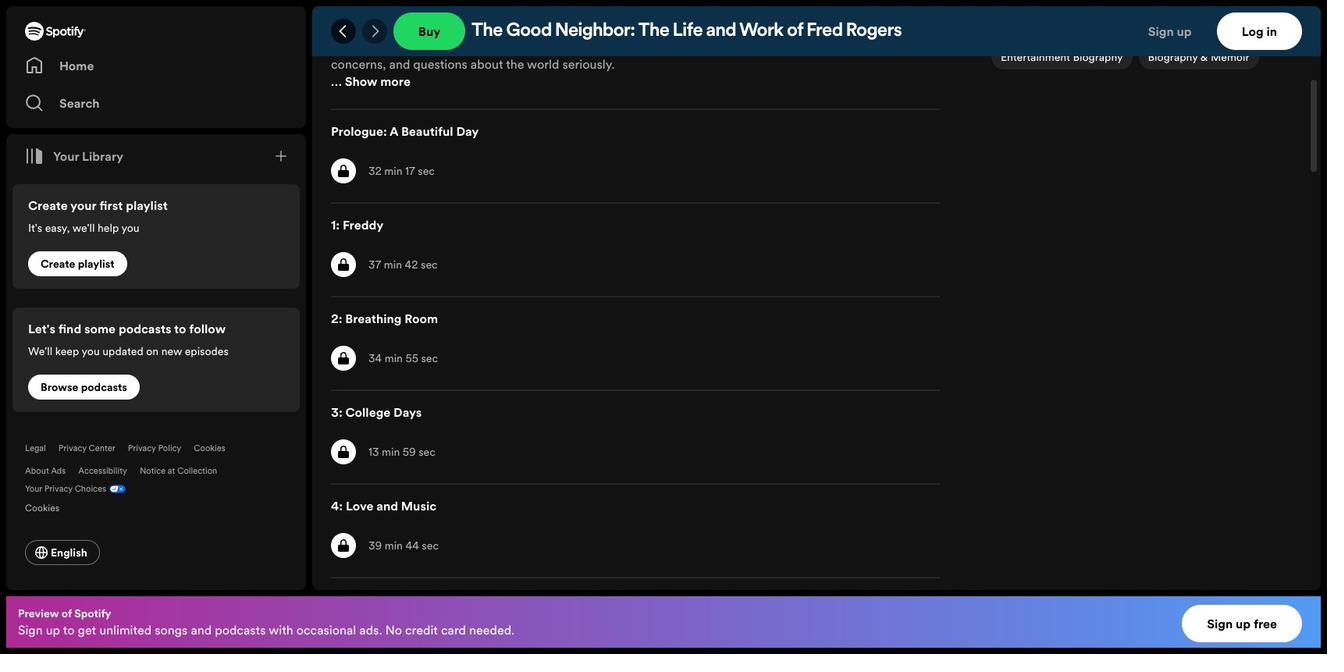 Task type: describe. For each thing, give the bounding box(es) containing it.
champion
[[826, 21, 882, 38]]

1:
[[331, 216, 340, 233]]

fiercely
[[602, 38, 644, 55]]

of left the millions
[[331, 21, 342, 38]]

of right champion
[[885, 21, 896, 38]]

rogers inside top bar and user menu element
[[847, 22, 902, 41]]

your library button
[[19, 141, 130, 172]]

enormously
[[518, 4, 583, 21]]

needed.
[[469, 622, 515, 639]]

neighborhood,
[[686, 21, 771, 38]]

accessibility
[[78, 465, 127, 477]]

questions
[[413, 55, 468, 73]]

4:
[[331, 497, 343, 515]]

about ads link
[[25, 465, 66, 477]]

your library
[[53, 148, 123, 165]]

of up work
[[757, 4, 768, 21]]

min for love
[[385, 538, 403, 554]]

1 the from the left
[[472, 22, 503, 41]]

spotify
[[74, 606, 111, 622]]

days
[[394, 404, 422, 421]]

your privacy choices button
[[25, 483, 106, 495]]

your for your privacy choices
[[25, 483, 42, 495]]

ads
[[51, 465, 66, 477]]

3:
[[331, 404, 343, 421]]

&
[[1201, 49, 1208, 65]]

let's
[[28, 320, 55, 337]]

and right a
[[828, 4, 848, 21]]

free
[[1254, 615, 1278, 633]]

preview of spotify sign up to get unlimited songs and podcasts with occasional ads. no credit card needed.
[[18, 606, 515, 639]]

1 vertical spatial podcasts
[[81, 380, 127, 395]]

2 the from the left
[[639, 22, 670, 41]]

sign inside preview of spotify sign up to get unlimited songs and podcasts with occasional ads. no credit card needed.
[[18, 622, 43, 639]]

sign up
[[1148, 23, 1192, 40]]

privacy center link
[[58, 443, 115, 454]]

and down the history
[[707, 22, 737, 41]]

cookies for the left cookies link
[[25, 501, 59, 515]]

prologue:
[[331, 123, 387, 140]]

first
[[99, 197, 123, 214]]

1 horizontal spatial cookies link
[[194, 443, 226, 454]]

1 horizontal spatial in
[[852, 4, 862, 21]]

music
[[401, 497, 437, 515]]

work
[[740, 22, 784, 41]]

create playlist
[[41, 256, 115, 272]]

biography & memoir
[[1148, 49, 1250, 65]]

13
[[369, 444, 379, 460]]

episodes
[[185, 344, 229, 359]]

3: college days
[[331, 404, 422, 421]]

preview
[[18, 606, 59, 622]]

get
[[78, 622, 96, 639]]

1 horizontal spatial rogers
[[535, 38, 574, 55]]

beautiful
[[401, 123, 453, 140]]

credit
[[405, 622, 438, 639]]

browse podcasts
[[41, 380, 127, 395]]

some
[[84, 320, 116, 337]]

accessibility link
[[78, 465, 127, 477]]

to inside preview of spotify sign up to get unlimited songs and podcasts with occasional ads. no credit card needed.
[[63, 622, 75, 639]]

min for college
[[382, 444, 400, 460]]

spotify image
[[25, 22, 86, 41]]

and left 'questions'
[[389, 55, 410, 73]]

biography inside option
[[1148, 49, 1198, 65]]

create for your
[[28, 197, 68, 214]]

in inside button
[[1267, 23, 1278, 40]]

children.
[[406, 21, 454, 38]]

playlist inside create your first playlist it's easy, we'll help you
[[126, 197, 168, 214]]

podcasts inside let's find some podcasts to follow we'll keep you updated on new episodes
[[119, 320, 172, 337]]

cookies for the rightmost cookies link
[[194, 443, 226, 454]]

sec for and
[[422, 538, 439, 554]]

about
[[471, 55, 503, 73]]

english button
[[25, 540, 100, 565]]

of inside top bar and user menu element
[[787, 22, 804, 41]]

search link
[[25, 87, 287, 119]]

sign for sign up
[[1148, 23, 1174, 40]]

the up life
[[694, 4, 712, 21]]

entertainment biography
[[1001, 49, 1123, 65]]

television
[[771, 4, 824, 21]]

ads.
[[359, 622, 382, 639]]

34 min 55 sec
[[369, 351, 438, 366]]

and down 2003) at the top
[[456, 38, 477, 55]]

the left lives
[[865, 4, 883, 21]]

sign up button
[[1142, 12, 1217, 50]]

new
[[161, 344, 182, 359]]

about
[[25, 465, 49, 477]]

up for sign up
[[1177, 23, 1192, 40]]

2: breathing room
[[331, 310, 438, 327]]

55
[[406, 351, 419, 366]]

compassion,
[[331, 38, 402, 55]]

notice at collection link
[[140, 465, 217, 477]]

day
[[456, 123, 479, 140]]

room
[[405, 310, 438, 327]]

influential
[[587, 4, 642, 21]]

buy
[[419, 23, 441, 40]]

college
[[346, 404, 391, 421]]

legal
[[25, 443, 46, 454]]

17
[[405, 163, 415, 179]]

(1928-
[[402, 4, 437, 21]]

and right children
[[760, 38, 781, 55]]

figure
[[645, 4, 678, 21]]

search
[[59, 94, 100, 112]]

songs
[[155, 622, 188, 639]]

let's find some podcasts to follow we'll keep you updated on new episodes
[[28, 320, 229, 359]]

min for breathing
[[385, 351, 403, 366]]

of inside preview of spotify sign up to get unlimited songs and podcasts with occasional ads. no credit card needed.
[[61, 606, 72, 622]]

devoted
[[648, 38, 694, 55]]

fred rogers (1928-2003) was an enormously influential figure in the history of television and in the lives of tens of millions of children. as the creator and star of mister rogers' neighborhood, he was a champion of compassion, equality, and kindness. rogers was fiercely devoted to children and to taking their fears, concerns, and questions about the world seriously. … show more
[[331, 4, 952, 90]]

california consumer privacy act (ccpa) opt-out icon image
[[106, 483, 126, 498]]

4: love and music
[[331, 497, 437, 515]]

we'll
[[28, 344, 52, 359]]

updated
[[103, 344, 143, 359]]

buy button
[[394, 12, 466, 50]]

world
[[527, 55, 559, 73]]



Task type: locate. For each thing, give the bounding box(es) containing it.
playlist inside button
[[78, 256, 115, 272]]

2 vertical spatial podcasts
[[215, 622, 266, 639]]

up left get
[[46, 622, 60, 639]]

create inside button
[[41, 256, 75, 272]]

find
[[58, 320, 81, 337]]

english
[[51, 545, 87, 561]]

the right as
[[475, 21, 493, 38]]

rogers up go forward image
[[360, 4, 399, 21]]

follow
[[189, 320, 226, 337]]

creator
[[496, 21, 536, 38]]

browse
[[41, 380, 78, 395]]

podcasts left "with"
[[215, 622, 266, 639]]

up up biography & memoir
[[1177, 23, 1192, 40]]

was
[[476, 4, 498, 21], [791, 21, 813, 38], [577, 38, 599, 55]]

was left a
[[791, 21, 813, 38]]

and left star on the top left of the page
[[539, 21, 560, 38]]

you right keep
[[82, 344, 100, 359]]

fred inside top bar and user menu element
[[807, 22, 843, 41]]

min right 37
[[384, 257, 402, 273]]

policy
[[158, 443, 181, 454]]

sec right 55
[[421, 351, 438, 366]]

podcasts inside preview of spotify sign up to get unlimited songs and podcasts with occasional ads. no credit card needed.
[[215, 622, 266, 639]]

sec right 42
[[421, 257, 438, 273]]

37 min 42 sec
[[369, 257, 438, 273]]

2 horizontal spatial was
[[791, 21, 813, 38]]

up for sign up free
[[1236, 615, 1251, 633]]

rogers down the enormously on the top of the page
[[535, 38, 574, 55]]

1 vertical spatial create
[[41, 256, 75, 272]]

show
[[345, 73, 378, 90]]

0 vertical spatial playlist
[[126, 197, 168, 214]]

create down easy,
[[41, 256, 75, 272]]

log in button
[[1217, 12, 1303, 50]]

the down figure
[[639, 22, 670, 41]]

podcasts up on
[[119, 320, 172, 337]]

to inside let's find some podcasts to follow we'll keep you updated on new episodes
[[174, 320, 186, 337]]

entertainment
[[1001, 49, 1071, 65]]

privacy for privacy policy
[[128, 443, 156, 454]]

1 horizontal spatial was
[[577, 38, 599, 55]]

37
[[369, 257, 381, 273]]

top bar and user menu element
[[312, 6, 1321, 56]]

1 vertical spatial cookies
[[25, 501, 59, 515]]

1 horizontal spatial fred
[[807, 22, 843, 41]]

playlist down "help"
[[78, 256, 115, 272]]

34
[[369, 351, 382, 366]]

legal link
[[25, 443, 46, 454]]

biography down sign up
[[1148, 49, 1198, 65]]

main element
[[6, 6, 306, 590]]

sign for sign up free
[[1207, 615, 1233, 633]]

2 horizontal spatial rogers
[[847, 22, 902, 41]]

it's
[[28, 220, 42, 236]]

memoir
[[1211, 49, 1250, 65]]

0 horizontal spatial biography
[[1073, 49, 1123, 65]]

min left 55
[[385, 351, 403, 366]]

you for some
[[82, 344, 100, 359]]

go back image
[[337, 25, 350, 37]]

0 horizontal spatial your
[[25, 483, 42, 495]]

sign
[[1148, 23, 1174, 40], [1207, 615, 1233, 633], [18, 622, 43, 639]]

39 min 44 sec
[[369, 538, 439, 554]]

equality,
[[405, 38, 453, 55]]

good
[[506, 22, 552, 41]]

1 horizontal spatial cookies
[[194, 443, 226, 454]]

a
[[817, 21, 823, 38]]

of
[[757, 4, 768, 21], [914, 4, 925, 21], [331, 21, 342, 38], [391, 21, 403, 38], [885, 21, 896, 38], [787, 22, 804, 41], [61, 606, 72, 622]]

create inside create your first playlist it's easy, we'll help you
[[28, 197, 68, 214]]

an
[[501, 4, 515, 21]]

biography
[[1073, 49, 1123, 65], [1148, 49, 1198, 65]]

up left free
[[1236, 615, 1251, 633]]

32
[[369, 163, 382, 179]]

of right go forward image
[[391, 21, 403, 38]]

2 horizontal spatial in
[[1267, 23, 1278, 40]]

about ads
[[25, 465, 66, 477]]

0 horizontal spatial you
[[82, 344, 100, 359]]

children
[[711, 38, 757, 55]]

0 vertical spatial create
[[28, 197, 68, 214]]

seriously.
[[563, 55, 615, 73]]

39
[[369, 538, 382, 554]]

13 min 59 sec
[[369, 444, 436, 460]]

1 vertical spatial playlist
[[78, 256, 115, 272]]

unlimited
[[99, 622, 152, 639]]

cookies link down your privacy choices
[[25, 498, 72, 515]]

1 horizontal spatial biography
[[1148, 49, 1198, 65]]

up inside preview of spotify sign up to get unlimited songs and podcasts with occasional ads. no credit card needed.
[[46, 622, 60, 639]]

you inside create your first playlist it's easy, we'll help you
[[121, 220, 140, 236]]

sec for room
[[421, 351, 438, 366]]

star
[[563, 21, 584, 38]]

0 horizontal spatial sign
[[18, 622, 43, 639]]

you
[[121, 220, 140, 236], [82, 344, 100, 359]]

rogers down lives
[[847, 22, 902, 41]]

was left an at left
[[476, 4, 498, 21]]

create up easy,
[[28, 197, 68, 214]]

your inside button
[[53, 148, 79, 165]]

sec right 44
[[422, 538, 439, 554]]

life
[[673, 22, 703, 41]]

in up the good neighbor: the life and work of fred rogers
[[681, 4, 691, 21]]

center
[[89, 443, 115, 454]]

0 horizontal spatial cookies link
[[25, 498, 72, 515]]

of left tens
[[914, 4, 925, 21]]

with
[[269, 622, 293, 639]]

privacy policy
[[128, 443, 181, 454]]

…
[[331, 73, 342, 90]]

your down the about
[[25, 483, 42, 495]]

1 horizontal spatial your
[[53, 148, 79, 165]]

library
[[82, 148, 123, 165]]

help
[[98, 220, 119, 236]]

log
[[1242, 23, 1264, 40]]

min right 13
[[382, 444, 400, 460]]

as
[[457, 21, 472, 38]]

go forward image
[[369, 25, 381, 37]]

2 horizontal spatial up
[[1236, 615, 1251, 633]]

0 horizontal spatial playlist
[[78, 256, 115, 272]]

sec for days
[[419, 444, 436, 460]]

sec for beautiful
[[418, 163, 435, 179]]

your for your library
[[53, 148, 79, 165]]

of left get
[[61, 606, 72, 622]]

min right '39'
[[385, 538, 403, 554]]

was left fiercely
[[577, 38, 599, 55]]

to
[[696, 38, 708, 55], [783, 38, 795, 55], [174, 320, 186, 337], [63, 622, 75, 639]]

4 button
[[992, 1, 1045, 26]]

create for playlist
[[41, 256, 75, 272]]

of mister
[[587, 21, 638, 38]]

0 vertical spatial your
[[53, 148, 79, 165]]

millions
[[345, 21, 388, 38]]

sign up free button
[[1182, 605, 1303, 643]]

0 vertical spatial podcasts
[[119, 320, 172, 337]]

to left taking
[[783, 38, 795, 55]]

to left children
[[696, 38, 708, 55]]

0 horizontal spatial rogers
[[360, 4, 399, 21]]

playlist right first
[[126, 197, 168, 214]]

min left "17"
[[384, 163, 403, 179]]

1 horizontal spatial the
[[639, 22, 670, 41]]

and right songs
[[191, 622, 212, 639]]

browse podcasts link
[[28, 375, 140, 400]]

we'll
[[72, 220, 95, 236]]

59
[[403, 444, 416, 460]]

the left the world
[[506, 55, 524, 73]]

home
[[59, 57, 94, 74]]

1 horizontal spatial you
[[121, 220, 140, 236]]

you inside let's find some podcasts to follow we'll keep you updated on new episodes
[[82, 344, 100, 359]]

2 horizontal spatial sign
[[1207, 615, 1233, 633]]

sign up biography & memoir
[[1148, 23, 1174, 40]]

to up new
[[174, 320, 186, 337]]

home link
[[25, 50, 287, 81]]

0 vertical spatial cookies
[[194, 443, 226, 454]]

you for first
[[121, 220, 140, 236]]

1 horizontal spatial up
[[1177, 23, 1192, 40]]

privacy for privacy center
[[58, 443, 87, 454]]

you right "help"
[[121, 220, 140, 236]]

1 vertical spatial your
[[25, 483, 42, 495]]

privacy up ads on the left bottom
[[58, 443, 87, 454]]

concerns,
[[331, 55, 386, 73]]

2 biography from the left
[[1148, 49, 1198, 65]]

taking
[[798, 38, 833, 55]]

tens
[[928, 4, 952, 21]]

0 vertical spatial fred
[[331, 4, 356, 21]]

0 horizontal spatial fred
[[331, 4, 356, 21]]

biography & memoir link
[[1139, 45, 1259, 76]]

rogers
[[360, 4, 399, 21], [847, 22, 902, 41], [535, 38, 574, 55]]

sign left free
[[1207, 615, 1233, 633]]

biography right entertainment
[[1073, 49, 1123, 65]]

1 horizontal spatial sign
[[1148, 23, 1174, 40]]

cookies down your privacy choices
[[25, 501, 59, 515]]

0 horizontal spatial up
[[46, 622, 60, 639]]

sign left get
[[18, 622, 43, 639]]

0 horizontal spatial was
[[476, 4, 498, 21]]

lives
[[886, 4, 911, 21]]

cookies
[[194, 443, 226, 454], [25, 501, 59, 515]]

he
[[774, 21, 788, 38]]

at
[[168, 465, 175, 477]]

up inside top bar and user menu element
[[1177, 23, 1192, 40]]

the right as
[[472, 22, 503, 41]]

1 horizontal spatial playlist
[[126, 197, 168, 214]]

choices
[[75, 483, 106, 495]]

Biography & Memoir checkbox
[[1139, 45, 1259, 69]]

1 biography from the left
[[1073, 49, 1123, 65]]

notice
[[140, 465, 166, 477]]

1 vertical spatial you
[[82, 344, 100, 359]]

0 horizontal spatial the
[[472, 22, 503, 41]]

1: freddy
[[331, 216, 384, 233]]

podcasts down updated
[[81, 380, 127, 395]]

0 vertical spatial you
[[121, 220, 140, 236]]

sec right '59' in the left of the page
[[419, 444, 436, 460]]

of down television
[[787, 22, 804, 41]]

your left library at the left top of the page
[[53, 148, 79, 165]]

min for a
[[384, 163, 403, 179]]

0 horizontal spatial in
[[681, 4, 691, 21]]

0 horizontal spatial cookies
[[25, 501, 59, 515]]

fears,
[[864, 38, 895, 55]]

in up their
[[852, 4, 862, 21]]

privacy down ads on the left bottom
[[44, 483, 73, 495]]

1 vertical spatial fred
[[807, 22, 843, 41]]

freddy
[[343, 216, 384, 233]]

sec right "17"
[[418, 163, 435, 179]]

in right log
[[1267, 23, 1278, 40]]

and inside preview of spotify sign up to get unlimited songs and podcasts with occasional ads. no credit card needed.
[[191, 622, 212, 639]]

collection
[[177, 465, 217, 477]]

the
[[472, 22, 503, 41], [639, 22, 670, 41]]

cookies link up collection
[[194, 443, 226, 454]]

rogers'
[[641, 21, 683, 38]]

sign up free
[[1207, 615, 1278, 633]]

a
[[390, 123, 398, 140]]

and right the love
[[377, 497, 398, 515]]

cookies up collection
[[194, 443, 226, 454]]

1 vertical spatial cookies link
[[25, 498, 72, 515]]

0 vertical spatial cookies link
[[194, 443, 226, 454]]

privacy up notice
[[128, 443, 156, 454]]

fred inside fred rogers (1928-2003) was an enormously influential figure in the history of television and in the lives of tens of millions of children. as the creator and star of mister rogers' neighborhood, he was a champion of compassion, equality, and kindness. rogers was fiercely devoted to children and to taking their fears, concerns, and questions about the world seriously. … show more
[[331, 4, 356, 21]]

breathing
[[345, 310, 402, 327]]

biography inside checkbox
[[1073, 49, 1123, 65]]

42
[[405, 257, 418, 273]]

entertainment biography link
[[992, 45, 1133, 76]]

Entertainment Biography checkbox
[[992, 45, 1133, 69]]

sign inside top bar and user menu element
[[1148, 23, 1174, 40]]

min for freddy
[[384, 257, 402, 273]]

to left get
[[63, 622, 75, 639]]



Task type: vqa. For each thing, say whether or not it's contained in the screenshot.


